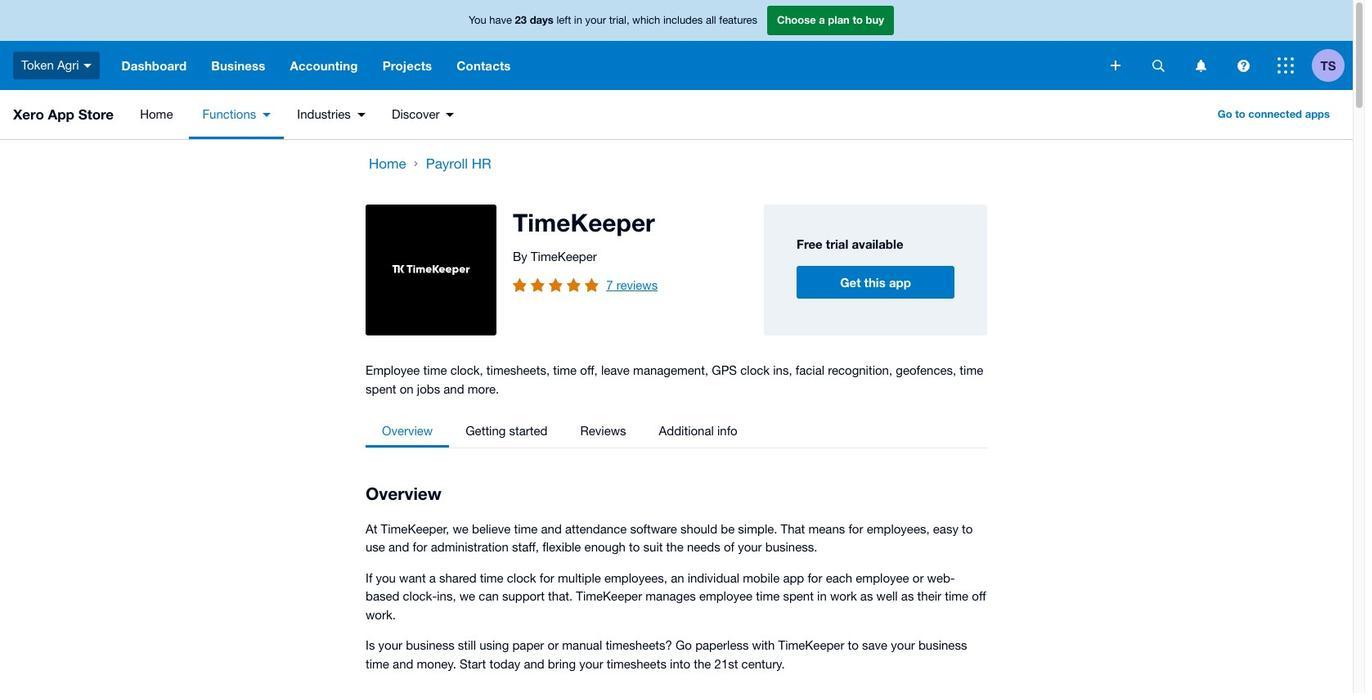 Task type: vqa. For each thing, say whether or not it's contained in the screenshot.
worldwide.
no



Task type: locate. For each thing, give the bounding box(es) containing it.
your down "manual"
[[580, 657, 604, 671]]

days
[[530, 13, 554, 26]]

a left plan
[[819, 13, 826, 26]]

using
[[480, 638, 509, 652]]

1 horizontal spatial app
[[889, 275, 912, 290]]

ins,
[[774, 363, 793, 377], [437, 589, 456, 603]]

if you want a shared time clock for multiple employees, an individual mobile app for each employee or web- based clock-ins, we can support that.  timekeeper manages employee time spent in work as well as their time off work.
[[366, 571, 987, 622]]

0 horizontal spatial ins,
[[437, 589, 456, 603]]

0 horizontal spatial as
[[861, 589, 874, 603]]

1 horizontal spatial business
[[919, 638, 968, 652]]

home down dashboard link
[[140, 107, 173, 121]]

timekeeper down multiple
[[576, 589, 643, 603]]

administration
[[431, 540, 509, 554]]

timekeeper right with
[[779, 638, 845, 652]]

0 horizontal spatial app
[[784, 571, 805, 585]]

time
[[424, 363, 447, 377], [553, 363, 577, 377], [960, 363, 984, 377], [514, 522, 538, 536], [480, 571, 504, 585], [756, 589, 780, 603], [945, 589, 969, 603], [366, 657, 389, 671]]

accounting button
[[278, 41, 370, 90]]

0 horizontal spatial business
[[406, 638, 455, 652]]

a right want
[[429, 571, 436, 585]]

0 vertical spatial employees,
[[867, 522, 930, 536]]

1 horizontal spatial home
[[369, 155, 406, 172]]

time up staff,
[[514, 522, 538, 536]]

additional info button
[[643, 415, 754, 448]]

timekeeper
[[513, 208, 655, 237], [531, 250, 597, 264], [576, 589, 643, 603], [779, 638, 845, 652]]

0 vertical spatial employee
[[856, 571, 910, 585]]

if
[[366, 571, 373, 585]]

is
[[366, 638, 375, 652]]

employee down individual
[[700, 589, 753, 603]]

or up bring in the left bottom of the page
[[548, 638, 559, 652]]

1 horizontal spatial employees,
[[867, 522, 930, 536]]

recognition,
[[828, 363, 893, 377]]

by timekeeper
[[513, 250, 597, 264]]

clock,
[[451, 363, 483, 377]]

timekeeper inside if you want a shared time clock for multiple employees, an individual mobile app for each employee or web- based clock-ins, we can support that.  timekeeper manages employee time spent in work as well as their time off work.
[[576, 589, 643, 603]]

0 vertical spatial we
[[453, 522, 469, 536]]

1 vertical spatial ins,
[[437, 589, 456, 603]]

1 vertical spatial go
[[676, 638, 692, 652]]

business button
[[199, 41, 278, 90]]

should
[[681, 522, 718, 536]]

a
[[819, 13, 826, 26], [429, 571, 436, 585]]

1 vertical spatial a
[[429, 571, 436, 585]]

1 vertical spatial employees,
[[605, 571, 668, 585]]

overview button
[[366, 415, 449, 448]]

0 vertical spatial home
[[140, 107, 173, 121]]

time inside at timekeeper, we believe time and attendance software should be simple. that means for employees, easy to use and for administration staff, flexible enough to suit the needs of your business.
[[514, 522, 538, 536]]

we down shared
[[460, 589, 476, 603]]

the
[[667, 540, 684, 554], [694, 657, 711, 671]]

0 vertical spatial ins,
[[774, 363, 793, 377]]

paper
[[513, 638, 545, 652]]

0 vertical spatial in
[[574, 14, 583, 26]]

business down their
[[919, 638, 968, 652]]

0 horizontal spatial or
[[548, 638, 559, 652]]

for right "means"
[[849, 522, 864, 536]]

1 vertical spatial app
[[784, 571, 805, 585]]

dashboard link
[[109, 41, 199, 90]]

bring
[[548, 657, 576, 671]]

additional
[[659, 424, 714, 438]]

1 vertical spatial clock
[[507, 571, 537, 585]]

home for home link
[[369, 155, 406, 172]]

industries button
[[284, 90, 379, 139]]

enough
[[585, 540, 626, 554]]

to left suit on the left bottom of page
[[629, 540, 640, 554]]

ts button
[[1313, 41, 1354, 90]]

your right save
[[892, 638, 916, 652]]

getting
[[466, 424, 506, 438]]

1 horizontal spatial go
[[1218, 107, 1233, 120]]

ins, left facial
[[774, 363, 793, 377]]

to
[[853, 13, 863, 26], [1236, 107, 1246, 120], [962, 522, 973, 536], [629, 540, 640, 554], [848, 638, 859, 652]]

your down simple.
[[738, 540, 762, 554]]

clock-
[[403, 589, 437, 603]]

1 horizontal spatial the
[[694, 657, 711, 671]]

or inside is your business still using paper or manual timesheets? go paperless with timekeeper to save your business time and money.  start today and bring your timesheets into the 21st century.
[[548, 638, 559, 652]]

facial
[[796, 363, 825, 377]]

employees, down suit on the left bottom of page
[[605, 571, 668, 585]]

money.
[[417, 657, 457, 671]]

or
[[913, 571, 924, 585], [548, 638, 559, 652]]

today
[[490, 657, 521, 671]]

to inside is your business still using paper or manual timesheets? go paperless with timekeeper to save your business time and money.  start today and bring your timesheets into the 21st century.
[[848, 638, 859, 652]]

0 vertical spatial the
[[667, 540, 684, 554]]

work.
[[366, 608, 396, 622]]

0 horizontal spatial spent
[[366, 382, 397, 396]]

to left save
[[848, 638, 859, 652]]

0 vertical spatial a
[[819, 13, 826, 26]]

we
[[453, 522, 469, 536], [460, 589, 476, 603]]

to left buy
[[853, 13, 863, 26]]

overview inside overview button
[[382, 424, 433, 438]]

store
[[78, 106, 114, 123]]

0 vertical spatial overview
[[382, 424, 433, 438]]

your inside you have 23 days left in your trial, which includes all features
[[586, 14, 607, 26]]

gps
[[712, 363, 737, 377]]

employee
[[856, 571, 910, 585], [700, 589, 753, 603]]

as left the well
[[861, 589, 874, 603]]

1 as from the left
[[861, 589, 874, 603]]

and right use
[[389, 540, 409, 554]]

time inside is your business still using paper or manual timesheets? go paperless with timekeeper to save your business time and money.  start today and bring your timesheets into the 21st century.
[[366, 657, 389, 671]]

0 horizontal spatial in
[[574, 14, 583, 26]]

in right left
[[574, 14, 583, 26]]

flexible
[[543, 540, 581, 554]]

0 horizontal spatial home
[[140, 107, 173, 121]]

1 vertical spatial home
[[369, 155, 406, 172]]

app
[[889, 275, 912, 290], [784, 571, 805, 585]]

business
[[211, 58, 266, 73]]

well
[[877, 589, 898, 603]]

ins, down shared
[[437, 589, 456, 603]]

overview up the "timekeeper," at the left
[[366, 484, 442, 504]]

and
[[444, 382, 465, 396], [541, 522, 562, 536], [389, 540, 409, 554], [393, 657, 414, 671], [524, 657, 545, 671]]

svg image inside token agri popup button
[[83, 64, 91, 68]]

1 vertical spatial in
[[818, 589, 827, 603]]

1 vertical spatial employee
[[700, 589, 753, 603]]

in left work
[[818, 589, 827, 603]]

app right this
[[889, 275, 912, 290]]

0 horizontal spatial clock
[[507, 571, 537, 585]]

of
[[724, 540, 735, 554]]

home down discover
[[369, 155, 406, 172]]

0 vertical spatial app
[[889, 275, 912, 290]]

and for still
[[393, 657, 414, 671]]

on
[[400, 382, 414, 396]]

1 vertical spatial or
[[548, 638, 559, 652]]

geofences,
[[896, 363, 957, 377]]

use
[[366, 540, 385, 554]]

time down mobile
[[756, 589, 780, 603]]

and inside employee time clock, timesheets, time off, leave management, gps clock ins, facial recognition, geofences, time spent on jobs and more.
[[444, 382, 465, 396]]

your
[[586, 14, 607, 26], [738, 540, 762, 554], [379, 638, 403, 652], [892, 638, 916, 652], [580, 657, 604, 671]]

1 horizontal spatial as
[[902, 589, 914, 603]]

employees, left easy
[[867, 522, 930, 536]]

go up into
[[676, 638, 692, 652]]

business up the money.
[[406, 638, 455, 652]]

2 business from the left
[[919, 638, 968, 652]]

paperless
[[696, 638, 749, 652]]

0 horizontal spatial a
[[429, 571, 436, 585]]

0 vertical spatial clock
[[741, 363, 770, 377]]

0 horizontal spatial go
[[676, 638, 692, 652]]

0 vertical spatial or
[[913, 571, 924, 585]]

and down clock,
[[444, 382, 465, 396]]

start
[[460, 657, 486, 671]]

the right into
[[694, 657, 711, 671]]

support
[[502, 589, 545, 603]]

and left the money.
[[393, 657, 414, 671]]

features
[[720, 14, 758, 26]]

and up flexible
[[541, 522, 562, 536]]

time up can
[[480, 571, 504, 585]]

1 horizontal spatial ins,
[[774, 363, 793, 377]]

timekeeper inside is your business still using paper or manual timesheets? go paperless with timekeeper to save your business time and money.  start today and bring your timesheets into the 21st century.
[[779, 638, 845, 652]]

believe
[[472, 522, 511, 536]]

go left connected
[[1218, 107, 1233, 120]]

or up their
[[913, 571, 924, 585]]

clock up support
[[507, 571, 537, 585]]

to left connected
[[1236, 107, 1246, 120]]

to inside banner
[[853, 13, 863, 26]]

svg image
[[1278, 57, 1295, 74], [1153, 59, 1165, 72], [1196, 59, 1207, 72], [1111, 61, 1121, 70], [83, 64, 91, 68]]

1 horizontal spatial clock
[[741, 363, 770, 377]]

clock right gps
[[741, 363, 770, 377]]

7 reviews
[[607, 278, 658, 292]]

info
[[718, 424, 738, 438]]

the right suit on the left bottom of page
[[667, 540, 684, 554]]

home link
[[363, 155, 413, 172]]

attendance
[[565, 522, 627, 536]]

tree
[[366, 415, 754, 448]]

menu
[[124, 90, 468, 139]]

still
[[458, 638, 476, 652]]

1 horizontal spatial employee
[[856, 571, 910, 585]]

1 vertical spatial we
[[460, 589, 476, 603]]

2 as from the left
[[902, 589, 914, 603]]

home inside button
[[140, 107, 173, 121]]

1 vertical spatial spent
[[784, 589, 814, 603]]

the inside is your business still using paper or manual timesheets? go paperless with timekeeper to save your business time and money.  start today and bring your timesheets into the 21st century.
[[694, 657, 711, 671]]

banner
[[0, 0, 1354, 90]]

banner containing ts
[[0, 0, 1354, 90]]

1 horizontal spatial in
[[818, 589, 827, 603]]

1 horizontal spatial spent
[[784, 589, 814, 603]]

time left off
[[945, 589, 969, 603]]

manual
[[562, 638, 603, 652]]

0 horizontal spatial employee
[[700, 589, 753, 603]]

more.
[[468, 382, 499, 396]]

contacts button
[[445, 41, 523, 90]]

0 horizontal spatial employees,
[[605, 571, 668, 585]]

we up administration
[[453, 522, 469, 536]]

time down "is"
[[366, 657, 389, 671]]

as right the well
[[902, 589, 914, 603]]

spent down employee
[[366, 382, 397, 396]]

ins, inside if you want a shared time clock for multiple employees, an individual mobile app for each employee or web- based clock-ins, we can support that.  timekeeper manages employee time spent in work as well as their time off work.
[[437, 589, 456, 603]]

spent left work
[[784, 589, 814, 603]]

1 horizontal spatial or
[[913, 571, 924, 585]]

0 horizontal spatial the
[[667, 540, 684, 554]]

your left trial,
[[586, 14, 607, 26]]

app
[[48, 106, 74, 123]]

1 vertical spatial the
[[694, 657, 711, 671]]

employee up the well
[[856, 571, 910, 585]]

business
[[406, 638, 455, 652], [919, 638, 968, 652]]

0 vertical spatial spent
[[366, 382, 397, 396]]

projects
[[383, 58, 432, 73]]

for down the "timekeeper," at the left
[[413, 540, 428, 554]]

overview down on
[[382, 424, 433, 438]]

you
[[376, 571, 396, 585]]

1 horizontal spatial a
[[819, 13, 826, 26]]

shared
[[439, 571, 477, 585]]

industries
[[297, 107, 351, 121]]

time left 'off,'
[[553, 363, 577, 377]]

staff,
[[512, 540, 539, 554]]

app down business.
[[784, 571, 805, 585]]

individual
[[688, 571, 740, 585]]

includes
[[664, 14, 703, 26]]



Task type: describe. For each thing, give the bounding box(es) containing it.
21st
[[715, 657, 739, 671]]

trial,
[[609, 14, 630, 26]]

reviews button
[[564, 415, 643, 448]]

plan
[[829, 13, 850, 26]]

an
[[671, 571, 685, 585]]

timekeeper up by timekeeper at the top of page
[[513, 208, 655, 237]]

agri
[[57, 58, 79, 72]]

clock inside if you want a shared time clock for multiple employees, an individual mobile app for each employee or web- based clock-ins, we can support that.  timekeeper manages employee time spent in work as well as their time off work.
[[507, 571, 537, 585]]

svg image
[[1238, 59, 1250, 72]]

7
[[607, 278, 613, 292]]

we inside at timekeeper, we believe time and attendance software should be simple. that means for employees, easy to use and for administration staff, flexible enough to suit the needs of your business.
[[453, 522, 469, 536]]

leave
[[601, 363, 630, 377]]

projects button
[[370, 41, 445, 90]]

accounting
[[290, 58, 358, 73]]

and for timesheets,
[[444, 382, 465, 396]]

in inside if you want a shared time clock for multiple employees, an individual mobile app for each employee or web- based clock-ins, we can support that.  timekeeper manages employee time spent in work as well as their time off work.
[[818, 589, 827, 603]]

based
[[366, 589, 400, 603]]

1 business from the left
[[406, 638, 455, 652]]

xero app store
[[13, 106, 114, 123]]

timesheets,
[[487, 363, 550, 377]]

clock inside employee time clock, timesheets, time off, leave management, gps clock ins, facial recognition, geofences, time spent on jobs and more.
[[741, 363, 770, 377]]

the inside at timekeeper, we believe time and attendance software should be simple. that means for employees, easy to use and for administration staff, flexible enough to suit the needs of your business.
[[667, 540, 684, 554]]

spent inside employee time clock, timesheets, time off, leave management, gps clock ins, facial recognition, geofences, time spent on jobs and more.
[[366, 382, 397, 396]]

employees, inside at timekeeper, we believe time and attendance software should be simple. that means for employees, easy to use and for administration staff, flexible enough to suit the needs of your business.
[[867, 522, 930, 536]]

free
[[797, 236, 823, 251]]

go to connected apps
[[1218, 107, 1331, 120]]

available
[[852, 236, 904, 251]]

to right easy
[[962, 522, 973, 536]]

you have 23 days left in your trial, which includes all features
[[469, 13, 758, 26]]

timekeeper right 'by' on the top left of the page
[[531, 250, 597, 264]]

and for believe
[[389, 540, 409, 554]]

work
[[831, 589, 857, 603]]

easy
[[934, 522, 959, 536]]

contacts
[[457, 58, 511, 73]]

we inside if you want a shared time clock for multiple employees, an individual mobile app for each employee or web- based clock-ins, we can support that.  timekeeper manages employee time spent in work as well as their time off work.
[[460, 589, 476, 603]]

home button
[[124, 90, 189, 139]]

employees, inside if you want a shared time clock for multiple employees, an individual mobile app for each employee or web- based clock-ins, we can support that.  timekeeper manages employee time spent in work as well as their time off work.
[[605, 571, 668, 585]]

your right "is"
[[379, 638, 403, 652]]

with
[[753, 638, 775, 652]]

each
[[826, 571, 853, 585]]

hr
[[472, 155, 492, 172]]

ins, inside employee time clock, timesheets, time off, leave management, gps clock ins, facial recognition, geofences, time spent on jobs and more.
[[774, 363, 793, 377]]

started
[[509, 424, 548, 438]]

for left each in the bottom of the page
[[808, 571, 823, 585]]

functions
[[203, 107, 256, 121]]

left
[[557, 14, 571, 26]]

token agri
[[21, 58, 79, 72]]

go inside is your business still using paper or manual timesheets? go paperless with timekeeper to save your business time and money.  start today and bring your timesheets into the 21st century.
[[676, 638, 692, 652]]

can
[[479, 589, 499, 603]]

want
[[399, 571, 426, 585]]

manages
[[646, 589, 696, 603]]

in inside you have 23 days left in your trial, which includes all features
[[574, 14, 583, 26]]

a inside if you want a shared time clock for multiple employees, an individual mobile app for each employee or web- based clock-ins, we can support that.  timekeeper manages employee time spent in work as well as their time off work.
[[429, 571, 436, 585]]

connected
[[1249, 107, 1303, 120]]

at
[[366, 522, 378, 536]]

apps
[[1306, 107, 1331, 120]]

getting started button
[[449, 415, 564, 448]]

into
[[670, 657, 691, 671]]

this
[[865, 275, 886, 290]]

your inside at timekeeper, we believe time and attendance software should be simple. that means for employees, easy to use and for administration staff, flexible enough to suit the needs of your business.
[[738, 540, 762, 554]]

employee
[[366, 363, 420, 377]]

suit
[[644, 540, 663, 554]]

choose a plan to buy
[[777, 13, 885, 26]]

time up jobs
[[424, 363, 447, 377]]

have
[[490, 14, 512, 26]]

spent inside if you want a shared time clock for multiple employees, an individual mobile app for each employee or web- based clock-ins, we can support that.  timekeeper manages employee time spent in work as well as their time off work.
[[784, 589, 814, 603]]

for up that.
[[540, 571, 555, 585]]

jobs
[[417, 382, 440, 396]]

off,
[[580, 363, 598, 377]]

mobile
[[743, 571, 780, 585]]

multiple
[[558, 571, 601, 585]]

or inside if you want a shared time clock for multiple employees, an individual mobile app for each employee or web- based clock-ins, we can support that.  timekeeper manages employee time spent in work as well as their time off work.
[[913, 571, 924, 585]]

you
[[469, 14, 487, 26]]

timesheets?
[[606, 638, 673, 652]]

business.
[[766, 540, 818, 554]]

be
[[721, 522, 735, 536]]

at timekeeper, we believe time and attendance software should be simple. that means for employees, easy to use and for administration staff, flexible enough to suit the needs of your business.
[[366, 522, 973, 554]]

0 vertical spatial go
[[1218, 107, 1233, 120]]

menu containing home
[[124, 90, 468, 139]]

needs
[[687, 540, 721, 554]]

reviews
[[617, 278, 658, 292]]

reviews
[[581, 424, 627, 438]]

xero
[[13, 106, 44, 123]]

software
[[630, 522, 678, 536]]

app inside if you want a shared time clock for multiple employees, an individual mobile app for each employee or web- based clock-ins, we can support that.  timekeeper manages employee time spent in work as well as their time off work.
[[784, 571, 805, 585]]

is your business still using paper or manual timesheets? go paperless with timekeeper to save your business time and money.  start today and bring your timesheets into the 21st century.
[[366, 638, 968, 671]]

employee time clock, timesheets, time off, leave management, gps clock ins, facial recognition, geofences, time spent on jobs and more.
[[366, 363, 984, 396]]

1 vertical spatial overview
[[366, 484, 442, 504]]

means
[[809, 522, 846, 536]]

tree containing overview
[[366, 415, 754, 448]]

payroll hr
[[426, 155, 492, 172]]

home for home button at left
[[140, 107, 173, 121]]

functions button
[[189, 90, 284, 139]]

discover button
[[379, 90, 468, 139]]

timekeeper,
[[381, 522, 450, 536]]

simple.
[[738, 522, 778, 536]]

additional info
[[659, 424, 738, 438]]

web-
[[928, 571, 956, 585]]

getting started
[[466, 424, 548, 438]]

time right geofences,
[[960, 363, 984, 377]]

and down paper
[[524, 657, 545, 671]]

payroll
[[426, 155, 468, 172]]



